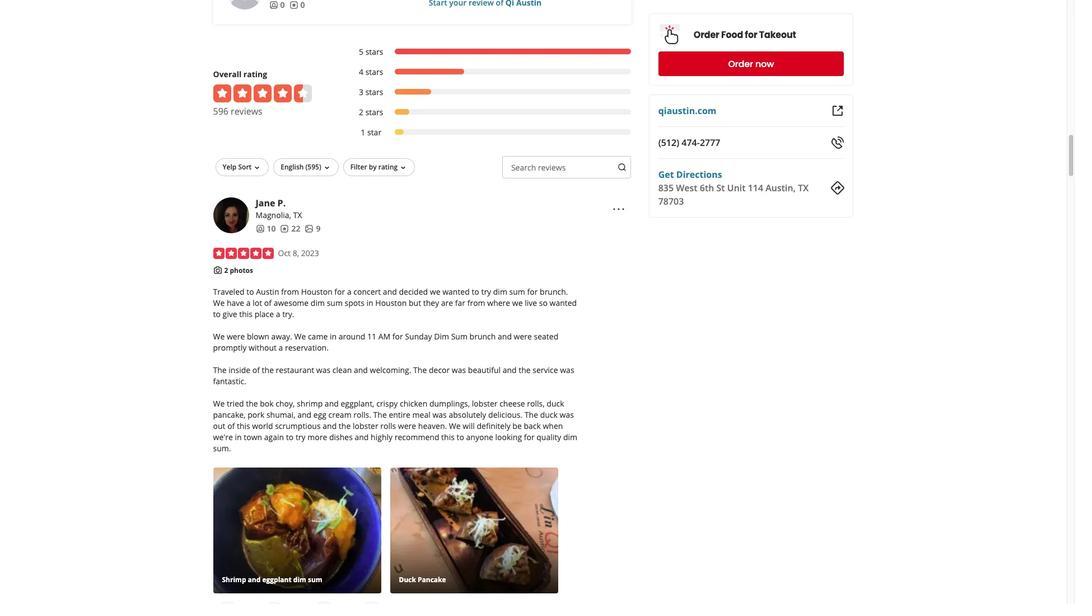 Task type: locate. For each thing, give the bounding box(es) containing it.
0 horizontal spatial in
[[235, 432, 242, 443]]

stars right the 5
[[365, 46, 383, 57]]

1 16 chevron down v2 image from the left
[[253, 163, 262, 172]]

to down scrumptious
[[286, 432, 294, 443]]

1
[[361, 127, 365, 138]]

were down entire
[[398, 421, 416, 432]]

5 star rating image
[[213, 248, 274, 259]]

0 vertical spatial houston
[[301, 287, 332, 297]]

oct
[[278, 248, 291, 259]]

1 horizontal spatial 16 chevron down v2 image
[[322, 163, 331, 172]]

0 horizontal spatial 16 friends v2 image
[[256, 224, 265, 233]]

looking
[[495, 432, 522, 443]]

friends element
[[269, 0, 285, 11], [256, 223, 276, 235]]

rating up 4.5 star rating image in the left top of the page
[[244, 69, 267, 79]]

16 chevron down v2 image for sort
[[253, 163, 262, 172]]

bok
[[260, 399, 274, 409]]

1 horizontal spatial 16 friends v2 image
[[269, 0, 278, 9]]

596
[[213, 105, 228, 118]]

835
[[659, 182, 674, 194]]

stars right 3
[[365, 87, 383, 97]]

seated
[[534, 332, 558, 342]]

sum
[[509, 287, 525, 297], [327, 298, 343, 309]]

rating
[[244, 69, 267, 79], [378, 162, 398, 172]]

1 horizontal spatial sum
[[509, 287, 525, 297]]

1 vertical spatial 2
[[224, 266, 228, 275]]

we were blown away. we came in around 11 am for sunday dim sum brunch and were seated promptly without a reservation.
[[213, 332, 558, 353]]

p.
[[278, 197, 286, 209]]

try inside we tried the bok choy, shrimp and eggplant, crispy chicken dumplings, lobster cheese rolls, duck pancake, pork shumai, and egg cream rolls. the entire meal was absolutely delicious. the duck was out of this world scrumptious and the lobster rolls were heaven. we will definitely be back when we're in town again to try more dishes and highly recommend this to anyone looking for quality dim sum.
[[296, 432, 306, 443]]

to
[[247, 287, 254, 297], [472, 287, 479, 297], [213, 309, 221, 320], [286, 432, 294, 443], [457, 432, 464, 443]]

1 horizontal spatial rating
[[378, 162, 398, 172]]

in left town on the bottom left of page
[[235, 432, 242, 443]]

for
[[745, 28, 758, 41], [334, 287, 345, 297], [527, 287, 538, 297], [392, 332, 403, 342], [524, 432, 535, 443]]

2 stars from the top
[[365, 67, 383, 77]]

2 vertical spatial of
[[227, 421, 235, 432]]

0 horizontal spatial we
[[430, 287, 440, 297]]

in inside we were blown away. we came in around 11 am for sunday dim sum brunch and were seated promptly without a reservation.
[[330, 332, 337, 342]]

we
[[213, 298, 225, 309], [213, 332, 225, 342], [294, 332, 306, 342], [213, 399, 225, 409], [449, 421, 461, 432]]

back
[[524, 421, 541, 432]]

tx up 22
[[293, 210, 302, 221]]

0 horizontal spatial 16 chevron down v2 image
[[253, 163, 262, 172]]

we up they
[[430, 287, 440, 297]]

0 vertical spatial try
[[481, 287, 491, 297]]

and inside we were blown away. we came in around 11 am for sunday dim sum brunch and were seated promptly without a reservation.
[[498, 332, 512, 342]]

0 vertical spatial friends element
[[269, 0, 285, 11]]

menu image
[[612, 203, 626, 216]]

so
[[539, 298, 548, 309]]

of right lot on the left of page
[[264, 298, 272, 309]]

(512) 474-2777
[[659, 137, 721, 149]]

stars for 2 stars
[[365, 107, 383, 118]]

2 photos
[[224, 266, 253, 275]]

awesome
[[274, 298, 309, 309]]

filter reviews by 5 stars rating element
[[347, 46, 631, 58]]

sum left spots
[[327, 298, 343, 309]]

0 vertical spatial 16 friends v2 image
[[269, 0, 278, 9]]

spots
[[345, 298, 364, 309]]

delicious.
[[488, 410, 523, 421]]

friends element left 16 review v2 image
[[269, 0, 285, 11]]

1 horizontal spatial of
[[252, 365, 260, 376]]

friends element for 16 review v2 image
[[269, 0, 285, 11]]

will
[[463, 421, 475, 432]]

16 chevron down v2 image inside "yelp sort" dropdown button
[[253, 163, 262, 172]]

fantastic.
[[213, 376, 246, 387]]

16 chevron down v2 image right (595)
[[322, 163, 331, 172]]

were
[[227, 332, 245, 342], [514, 332, 532, 342], [398, 421, 416, 432]]

to up lot on the left of page
[[247, 287, 254, 297]]

1 vertical spatial dim
[[311, 298, 325, 309]]

0 horizontal spatial try
[[296, 432, 306, 443]]

24 directions v2 image
[[831, 181, 844, 195]]

3 stars from the top
[[365, 87, 383, 97]]

16 friends v2 image
[[269, 0, 278, 9], [256, 224, 265, 233]]

to down will
[[457, 432, 464, 443]]

0 horizontal spatial tx
[[293, 210, 302, 221]]

1 vertical spatial friends element
[[256, 223, 276, 235]]

we left live
[[512, 298, 523, 309]]

in
[[367, 298, 373, 309], [330, 332, 337, 342], [235, 432, 242, 443]]

2 horizontal spatial of
[[264, 298, 272, 309]]

1 vertical spatial try
[[296, 432, 306, 443]]

wanted down brunch.
[[550, 298, 577, 309]]

overall rating
[[213, 69, 267, 79]]

9
[[316, 223, 321, 234]]

1 vertical spatial we
[[512, 298, 523, 309]]

from right far
[[467, 298, 485, 309]]

1 stars from the top
[[365, 46, 383, 57]]

dim right quality
[[563, 432, 577, 443]]

in down concert
[[367, 298, 373, 309]]

for up live
[[527, 287, 538, 297]]

stars right 4
[[365, 67, 383, 77]]

dim right awesome
[[311, 298, 325, 309]]

far
[[455, 298, 465, 309]]

in inside we tried the bok choy, shrimp and eggplant, crispy chicken dumplings, lobster cheese rolls, duck pancake, pork shumai, and egg cream rolls. the entire meal was absolutely delicious. the duck was out of this world scrumptious and the lobster rolls were heaven. we will definitely be back when we're in town again to try more dishes and highly recommend this to anyone looking for quality dim sum.
[[235, 432, 242, 443]]

24 phone v2 image
[[831, 136, 844, 150]]

we up reservation.
[[294, 332, 306, 342]]

0 vertical spatial of
[[264, 298, 272, 309]]

but
[[409, 298, 421, 309]]

of
[[264, 298, 272, 309], [252, 365, 260, 376], [227, 421, 235, 432]]

of right inside
[[252, 365, 260, 376]]

were left 'seated'
[[514, 332, 532, 342]]

a left lot on the left of page
[[246, 298, 251, 309]]

was left clean
[[316, 365, 330, 376]]

of inside we tried the bok choy, shrimp and eggplant, crispy chicken dumplings, lobster cheese rolls, duck pancake, pork shumai, and egg cream rolls. the entire meal was absolutely delicious. the duck was out of this world scrumptious and the lobster rolls were heaven. we will definitely be back when we're in town again to try more dishes and highly recommend this to anyone looking for quality dim sum.
[[227, 421, 235, 432]]

lobster down rolls.
[[353, 421, 378, 432]]

the up dishes
[[339, 421, 351, 432]]

2 right 16 camera v2 icon on the top
[[224, 266, 228, 275]]

for inside we were blown away. we came in around 11 am for sunday dim sum brunch and were seated promptly without a reservation.
[[392, 332, 403, 342]]

houston left but
[[375, 298, 407, 309]]

0 vertical spatial tx
[[798, 182, 809, 194]]

0 vertical spatial reviews
[[231, 105, 262, 118]]

was right decor
[[452, 365, 466, 376]]

16 camera v2 image
[[213, 266, 222, 275]]

shumai,
[[266, 410, 295, 421]]

photos
[[230, 266, 253, 275]]

get directions link
[[659, 169, 722, 181]]

to up brunch
[[472, 287, 479, 297]]

dim inside we tried the bok choy, shrimp and eggplant, crispy chicken dumplings, lobster cheese rolls, duck pancake, pork shumai, and egg cream rolls. the entire meal was absolutely delicious. the duck was out of this world scrumptious and the lobster rolls were heaven. we will definitely be back when we're in town again to try more dishes and highly recommend this to anyone looking for quality dim sum.
[[563, 432, 577, 443]]

where
[[487, 298, 510, 309]]

filter reviews by 2 stars rating element
[[347, 107, 631, 118]]

2 vertical spatial in
[[235, 432, 242, 443]]

0 horizontal spatial reviews
[[231, 105, 262, 118]]

this down have on the left of the page
[[239, 309, 253, 320]]

2 16 chevron down v2 image from the left
[[322, 163, 331, 172]]

chicken
[[400, 399, 427, 409]]

16 chevron down v2 image inside the english (595) dropdown button
[[322, 163, 331, 172]]

1 vertical spatial from
[[467, 298, 485, 309]]

try down scrumptious
[[296, 432, 306, 443]]

reviews element containing 22
[[280, 223, 300, 235]]

1 vertical spatial order
[[728, 57, 753, 70]]

dim
[[434, 332, 449, 342]]

0 horizontal spatial from
[[281, 287, 299, 297]]

1 vertical spatial wanted
[[550, 298, 577, 309]]

we up pancake,
[[213, 399, 225, 409]]

1 vertical spatial 16 friends v2 image
[[256, 224, 265, 233]]

filter reviews by 1 star rating element
[[347, 127, 631, 138]]

0 vertical spatial 2
[[359, 107, 363, 118]]

directions
[[677, 169, 722, 181]]

0 horizontal spatial of
[[227, 421, 235, 432]]

the left decor
[[413, 365, 427, 376]]

was up heaven.
[[433, 410, 447, 421]]

from up awesome
[[281, 287, 299, 297]]

stars for 3 stars
[[365, 87, 383, 97]]

3 stars
[[359, 87, 383, 97]]

1 horizontal spatial tx
[[798, 182, 809, 194]]

1 horizontal spatial try
[[481, 287, 491, 297]]

1 vertical spatial of
[[252, 365, 260, 376]]

0 horizontal spatial sum
[[327, 298, 343, 309]]

1 vertical spatial tx
[[293, 210, 302, 221]]

sort
[[238, 162, 252, 172]]

photo of jane p. image
[[213, 198, 249, 233]]

of inside the inside of the restaurant was clean and welcoming. the decor was beautiful and the service was fantastic.
[[252, 365, 260, 376]]

for inside we tried the bok choy, shrimp and eggplant, crispy chicken dumplings, lobster cheese rolls, duck pancake, pork shumai, and egg cream rolls. the entire meal was absolutely delicious. the duck was out of this world scrumptious and the lobster rolls were heaven. we will definitely be back when we're in town again to try more dishes and highly recommend this to anyone looking for quality dim sum.
[[524, 432, 535, 443]]

brunch
[[470, 332, 496, 342]]

reviews down 4.5 star rating image in the left top of the page
[[231, 105, 262, 118]]

welcoming.
[[370, 365, 411, 376]]

0 vertical spatial wanted
[[442, 287, 470, 297]]

order now link
[[659, 52, 844, 76]]

reviews
[[231, 105, 262, 118], [538, 162, 566, 173]]

rating left 16 chevron down v2 image
[[378, 162, 398, 172]]

1 horizontal spatial in
[[330, 332, 337, 342]]

pork
[[248, 410, 264, 421]]

we down traveled
[[213, 298, 225, 309]]

brunch.
[[540, 287, 568, 297]]

this down heaven.
[[441, 432, 455, 443]]

and
[[383, 287, 397, 297], [498, 332, 512, 342], [354, 365, 368, 376], [503, 365, 517, 376], [325, 399, 339, 409], [297, 410, 311, 421], [323, 421, 337, 432], [355, 432, 369, 443]]

now
[[756, 57, 774, 70]]

order left now
[[728, 57, 753, 70]]

0 vertical spatial this
[[239, 309, 253, 320]]

1 horizontal spatial 2
[[359, 107, 363, 118]]

4 stars from the top
[[365, 107, 383, 118]]

this up town on the bottom left of page
[[237, 421, 250, 432]]

1 vertical spatial this
[[237, 421, 250, 432]]

0 vertical spatial duck
[[547, 399, 564, 409]]

austin,
[[766, 182, 796, 194]]

2 photos link
[[224, 266, 253, 275]]

16 friends v2 image left 16 review v2 image
[[269, 0, 278, 9]]

place
[[255, 309, 274, 320]]

to left give
[[213, 309, 221, 320]]

sum up live
[[509, 287, 525, 297]]

duck right rolls,
[[547, 399, 564, 409]]

try inside traveled to austin from houston for a concert and decided we wanted to try dim sum for brunch. we have a lot of awesome dim sum spots in houston but they are far from where we live so wanted to give this place a try.
[[481, 287, 491, 297]]

1 horizontal spatial order
[[728, 57, 753, 70]]

2 vertical spatial dim
[[563, 432, 577, 443]]

a down "away."
[[279, 343, 283, 353]]

of down pancake,
[[227, 421, 235, 432]]

decor
[[429, 365, 450, 376]]

2 horizontal spatial dim
[[563, 432, 577, 443]]

0 vertical spatial dim
[[493, 287, 507, 297]]

stars up star
[[365, 107, 383, 118]]

0 horizontal spatial rating
[[244, 69, 267, 79]]

yelp
[[223, 162, 236, 172]]

get
[[659, 169, 674, 181]]

16 chevron down v2 image for (595)
[[322, 163, 331, 172]]

24 external link v2 image
[[831, 104, 844, 118]]

0 horizontal spatial dim
[[311, 298, 325, 309]]

1 vertical spatial sum
[[327, 298, 343, 309]]

  text field
[[502, 156, 631, 179]]

try up where
[[481, 287, 491, 297]]

dim
[[493, 287, 507, 297], [311, 298, 325, 309], [563, 432, 577, 443]]

wanted
[[442, 287, 470, 297], [550, 298, 577, 309]]

0 vertical spatial order
[[694, 28, 720, 41]]

english (595) button
[[273, 158, 339, 176]]

duck up when
[[540, 410, 558, 421]]

friends element down magnolia,
[[256, 223, 276, 235]]

order
[[694, 28, 720, 41], [728, 57, 753, 70]]

we
[[430, 287, 440, 297], [512, 298, 523, 309]]

1 horizontal spatial were
[[398, 421, 416, 432]]

this inside traveled to austin from houston for a concert and decided we wanted to try dim sum for brunch. we have a lot of awesome dim sum spots in houston but they are far from where we live so wanted to give this place a try.
[[239, 309, 253, 320]]

clean
[[333, 365, 352, 376]]

1 vertical spatial lobster
[[353, 421, 378, 432]]

596 reviews
[[213, 105, 262, 118]]

16 chevron down v2 image
[[253, 163, 262, 172], [322, 163, 331, 172]]

dim up where
[[493, 287, 507, 297]]

0 horizontal spatial order
[[694, 28, 720, 41]]

are
[[441, 298, 453, 309]]

in right came
[[330, 332, 337, 342]]

and right brunch
[[498, 332, 512, 342]]

reviews right search
[[538, 162, 566, 173]]

2023
[[301, 248, 319, 259]]

heaven.
[[418, 421, 447, 432]]

houston up awesome
[[301, 287, 332, 297]]

reviews element for 16 review v2 image's 16 friends v2 image
[[289, 0, 305, 11]]

reviews for search reviews
[[538, 162, 566, 173]]

and right concert
[[383, 287, 397, 297]]

1 horizontal spatial lobster
[[472, 399, 498, 409]]

2 down 3
[[359, 107, 363, 118]]

and inside traveled to austin from houston for a concert and decided we wanted to try dim sum for brunch. we have a lot of awesome dim sum spots in houston but they are far from where we live so wanted to give this place a try.
[[383, 287, 397, 297]]

for down back
[[524, 432, 535, 443]]

star
[[367, 127, 381, 138]]

1 horizontal spatial houston
[[375, 298, 407, 309]]

the
[[262, 365, 274, 376], [519, 365, 531, 376], [246, 399, 258, 409], [339, 421, 351, 432]]

more
[[308, 432, 327, 443]]

and left highly
[[355, 432, 369, 443]]

16 review v2 image
[[289, 0, 298, 9]]

reviews element for 16 friends v2 image associated with 16 review v2 icon at the top left
[[280, 223, 300, 235]]

reviews element
[[289, 0, 305, 11], [280, 223, 300, 235]]

for right the "food"
[[745, 28, 758, 41]]

jane p. magnolia, tx
[[256, 197, 302, 221]]

114
[[748, 182, 764, 194]]

2 horizontal spatial in
[[367, 298, 373, 309]]

1 vertical spatial reviews
[[538, 162, 566, 173]]

1 horizontal spatial reviews
[[538, 162, 566, 173]]

1 vertical spatial houston
[[375, 298, 407, 309]]

houston
[[301, 287, 332, 297], [375, 298, 407, 309]]

0 horizontal spatial houston
[[301, 287, 332, 297]]

1 vertical spatial rating
[[378, 162, 398, 172]]

reservation.
[[285, 343, 329, 353]]

order left the "food"
[[694, 28, 720, 41]]

for right am
[[392, 332, 403, 342]]

0 vertical spatial in
[[367, 298, 373, 309]]

wanted up far
[[442, 287, 470, 297]]

were up the promptly
[[227, 332, 245, 342]]

0 horizontal spatial 2
[[224, 266, 228, 275]]

16 chevron down v2 image right sort
[[253, 163, 262, 172]]

tx right the austin,
[[798, 182, 809, 194]]

4
[[359, 67, 363, 77]]

1 vertical spatial reviews element
[[280, 223, 300, 235]]

lobster up absolutely
[[472, 399, 498, 409]]

filter reviews by 3 stars rating element
[[347, 87, 631, 98]]

0 vertical spatial reviews element
[[289, 0, 305, 11]]

16 friends v2 image left 10
[[256, 224, 265, 233]]

friends element containing 10
[[256, 223, 276, 235]]

1 vertical spatial in
[[330, 332, 337, 342]]

in inside traveled to austin from houston for a concert and decided we wanted to try dim sum for brunch. we have a lot of awesome dim sum spots in houston but they are far from where we live so wanted to give this place a try.
[[367, 298, 373, 309]]



Task type: describe. For each thing, give the bounding box(es) containing it.
the up the fantastic.
[[213, 365, 227, 376]]

yelp sort button
[[215, 158, 269, 176]]

search image
[[618, 163, 627, 172]]

was up when
[[560, 410, 574, 421]]

again
[[264, 432, 284, 443]]

takeout
[[759, 28, 796, 41]]

choy,
[[276, 399, 295, 409]]

dishes
[[329, 432, 353, 443]]

sum
[[451, 332, 468, 342]]

a up spots
[[347, 287, 351, 297]]

2 for 2 photos
[[224, 266, 228, 275]]

11
[[367, 332, 376, 342]]

we inside traveled to austin from houston for a concert and decided we wanted to try dim sum for brunch. we have a lot of awesome dim sum spots in houston but they are far from where we live so wanted to give this place a try.
[[213, 298, 225, 309]]

16 review v2 image
[[280, 224, 289, 233]]

service
[[533, 365, 558, 376]]

meal
[[412, 410, 430, 421]]

the left service
[[519, 365, 531, 376]]

out
[[213, 421, 225, 432]]

cheese
[[500, 399, 525, 409]]

english
[[281, 162, 304, 172]]

search
[[511, 162, 536, 173]]

beautiful
[[468, 365, 501, 376]]

inside
[[229, 365, 250, 376]]

pancake,
[[213, 410, 246, 421]]

2 stars
[[359, 107, 383, 118]]

1 horizontal spatial we
[[512, 298, 523, 309]]

try.
[[282, 309, 294, 320]]

decided
[[399, 287, 428, 297]]

tx inside get directions 835 west 6th st unit 114 austin, tx 78703
[[798, 182, 809, 194]]

0 vertical spatial lobster
[[472, 399, 498, 409]]

we up the promptly
[[213, 332, 225, 342]]

yelp sort
[[223, 162, 252, 172]]

traveled
[[213, 287, 244, 297]]

the up back
[[525, 410, 538, 421]]

we're
[[213, 432, 233, 443]]

a left 'try.'
[[276, 309, 280, 320]]

reviews for 596 reviews
[[231, 105, 262, 118]]

around
[[339, 332, 365, 342]]

a inside we were blown away. we came in around 11 am for sunday dim sum brunch and were seated promptly without a reservation.
[[279, 343, 283, 353]]

stars for 5 stars
[[365, 46, 383, 57]]

search reviews
[[511, 162, 566, 173]]

cream
[[328, 410, 351, 421]]

78703
[[659, 195, 684, 208]]

4 stars
[[359, 67, 383, 77]]

1 vertical spatial duck
[[540, 410, 558, 421]]

filter
[[350, 162, 367, 172]]

stars for 4 stars
[[365, 67, 383, 77]]

2 for 2 stars
[[359, 107, 363, 118]]

the down without at the bottom of page
[[262, 365, 274, 376]]

filter by rating button
[[343, 158, 415, 176]]

without
[[249, 343, 277, 353]]

22
[[291, 223, 300, 234]]

absolutely
[[449, 410, 486, 421]]

rolls.
[[354, 410, 371, 421]]

we left will
[[449, 421, 461, 432]]

rating inside filter by rating popup button
[[378, 162, 398, 172]]

16 friends v2 image for 16 review v2 icon at the top left
[[256, 224, 265, 233]]

egg
[[313, 410, 326, 421]]

entire
[[389, 410, 410, 421]]

the down crispy
[[373, 410, 387, 421]]

be
[[513, 421, 522, 432]]

2 vertical spatial this
[[441, 432, 455, 443]]

and down egg
[[323, 421, 337, 432]]

474-
[[682, 137, 700, 149]]

order food for takeout
[[694, 28, 796, 41]]

0 vertical spatial we
[[430, 287, 440, 297]]

sum.
[[213, 444, 231, 454]]

for up spots
[[334, 287, 345, 297]]

were inside we tried the bok choy, shrimp and eggplant, crispy chicken dumplings, lobster cheese rolls, duck pancake, pork shumai, and egg cream rolls. the entire meal was absolutely delicious. the duck was out of this world scrumptious and the lobster rolls were heaven. we will definitely be back when we're in town again to try more dishes and highly recommend this to anyone looking for quality dim sum.
[[398, 421, 416, 432]]

sunday
[[405, 332, 432, 342]]

8,
[[293, 248, 299, 259]]

and right beautiful
[[503, 365, 517, 376]]

came
[[308, 332, 328, 342]]

tried
[[227, 399, 244, 409]]

they
[[423, 298, 439, 309]]

the up pork
[[246, 399, 258, 409]]

order for order food for takeout
[[694, 28, 720, 41]]

0 horizontal spatial wanted
[[442, 287, 470, 297]]

4.5 star rating image
[[213, 84, 312, 102]]

scrumptious
[[275, 421, 321, 432]]

restaurant
[[276, 365, 314, 376]]

10
[[267, 223, 276, 234]]

town
[[244, 432, 262, 443]]

0 vertical spatial sum
[[509, 287, 525, 297]]

0 vertical spatial rating
[[244, 69, 267, 79]]

was right service
[[560, 365, 574, 376]]

west
[[676, 182, 698, 194]]

quality
[[537, 432, 561, 443]]

have
[[227, 298, 244, 309]]

(595)
[[305, 162, 321, 172]]

rolls
[[380, 421, 396, 432]]

jane
[[256, 197, 275, 209]]

away.
[[271, 332, 292, 342]]

and right clean
[[354, 365, 368, 376]]

overall
[[213, 69, 241, 79]]

5 stars
[[359, 46, 383, 57]]

2 horizontal spatial were
[[514, 332, 532, 342]]

0 vertical spatial from
[[281, 287, 299, 297]]

0 horizontal spatial lobster
[[353, 421, 378, 432]]

anyone
[[466, 432, 493, 443]]

english (595)
[[281, 162, 321, 172]]

rolls,
[[527, 399, 545, 409]]

16 friends v2 image for 16 review v2 image
[[269, 0, 278, 9]]

photos element
[[305, 223, 321, 235]]

and up cream
[[325, 399, 339, 409]]

by
[[369, 162, 377, 172]]

of inside traveled to austin from houston for a concert and decided we wanted to try dim sum for brunch. we have a lot of awesome dim sum spots in houston but they are far from where we live so wanted to give this place a try.
[[264, 298, 272, 309]]

and down shrimp
[[297, 410, 311, 421]]

filter reviews by 4 stars rating element
[[347, 67, 631, 78]]

order for order now
[[728, 57, 753, 70]]

we tried the bok choy, shrimp and eggplant, crispy chicken dumplings, lobster cheese rolls, duck pancake, pork shumai, and egg cream rolls. the entire meal was absolutely delicious. the duck was out of this world scrumptious and the lobster rolls were heaven. we will definitely be back when we're in town again to try more dishes and highly recommend this to anyone looking for quality dim sum.
[[213, 399, 577, 454]]

16 chevron down v2 image
[[399, 163, 408, 172]]

1 horizontal spatial wanted
[[550, 298, 577, 309]]

0 horizontal spatial were
[[227, 332, 245, 342]]

tx inside jane p. magnolia, tx
[[293, 210, 302, 221]]

qiaustin.com
[[659, 105, 717, 117]]

food
[[721, 28, 743, 41]]

when
[[543, 421, 563, 432]]

highly
[[371, 432, 393, 443]]

1 horizontal spatial dim
[[493, 287, 507, 297]]

am
[[378, 332, 390, 342]]

6th
[[700, 182, 714, 194]]

concert
[[354, 287, 381, 297]]

1 horizontal spatial from
[[467, 298, 485, 309]]

the inside of the restaurant was clean and welcoming. the decor was beautiful and the service was fantastic.
[[213, 365, 574, 387]]

unit
[[728, 182, 746, 194]]

live
[[525, 298, 537, 309]]

friends element for 16 review v2 icon at the top left
[[256, 223, 276, 235]]

order now
[[728, 57, 774, 70]]

16 photos v2 image
[[305, 224, 314, 233]]



Task type: vqa. For each thing, say whether or not it's contained in the screenshot.
leftmost reviews
yes



